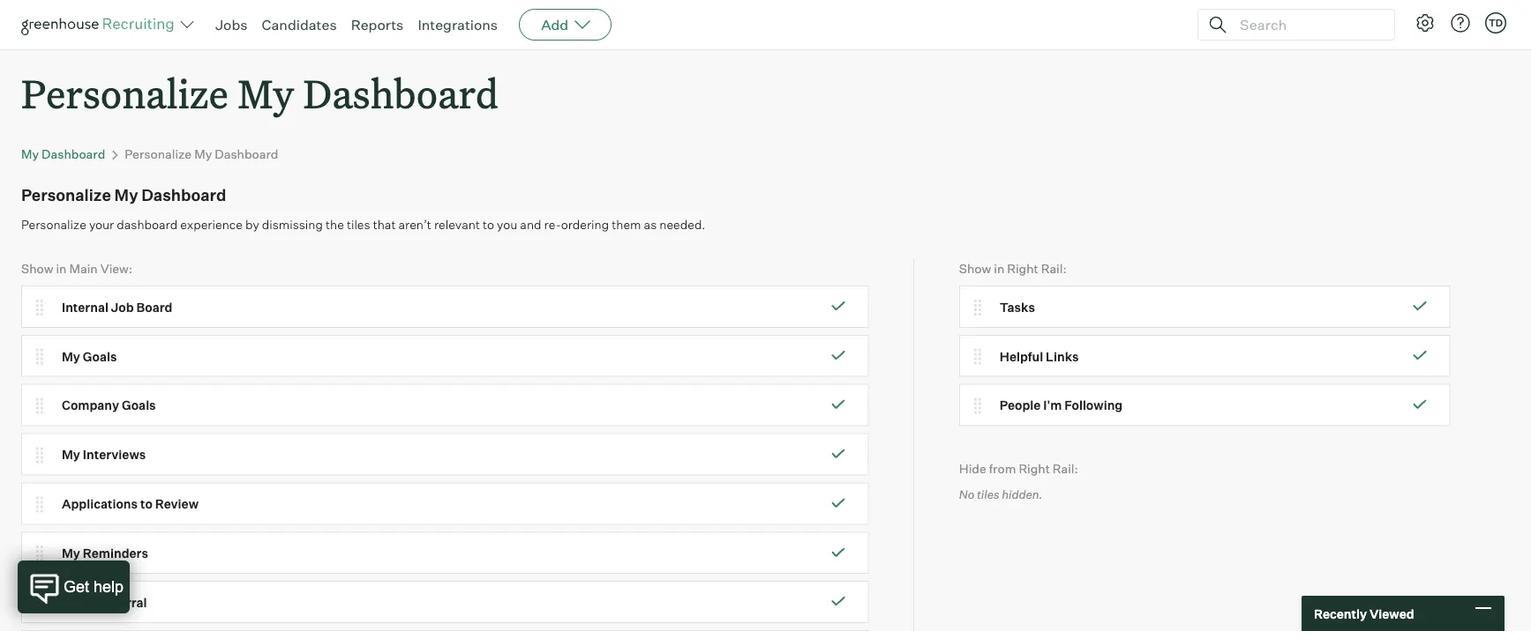 Task type: locate. For each thing, give the bounding box(es) containing it.
goals
[[83, 349, 117, 364], [122, 398, 156, 414]]

jobs link
[[215, 16, 248, 34]]

personalize
[[21, 67, 228, 119], [125, 147, 192, 162], [21, 185, 111, 205], [21, 217, 86, 232]]

1 horizontal spatial add
[[541, 16, 568, 34]]

1 horizontal spatial to
[[483, 217, 494, 232]]

0 horizontal spatial add
[[62, 595, 87, 611]]

0 vertical spatial tiles
[[347, 217, 370, 232]]

right for in
[[1007, 261, 1038, 276]]

1 horizontal spatial tiles
[[977, 488, 999, 502]]

show
[[21, 261, 53, 276], [959, 261, 991, 276]]

0 horizontal spatial show
[[21, 261, 53, 276]]

interviews
[[83, 447, 146, 463]]

right up hidden.
[[1019, 461, 1050, 477]]

applications
[[62, 497, 138, 512]]

personalize left your
[[21, 217, 86, 232]]

relevant
[[434, 217, 480, 232]]

integrations link
[[418, 16, 498, 34]]

configure image
[[1415, 12, 1436, 34]]

0 vertical spatial right
[[1007, 261, 1038, 276]]

reports link
[[351, 16, 404, 34]]

your
[[89, 217, 114, 232]]

viewed
[[1369, 606, 1414, 622]]

goals right company
[[122, 398, 156, 414]]

personalize my dashboard up 'experience'
[[125, 147, 278, 162]]

to left review at the bottom of the page
[[140, 497, 152, 512]]

recently
[[1314, 606, 1367, 622]]

0 horizontal spatial tiles
[[347, 217, 370, 232]]

you
[[497, 217, 517, 232]]

reminders
[[83, 546, 148, 561]]

my goals
[[62, 349, 117, 364]]

right
[[1007, 261, 1038, 276], [1019, 461, 1050, 477]]

2 show from the left
[[959, 261, 991, 276]]

personalize your dashboard experience by dismissing the tiles that aren't relevant to you and re-ordering them as needed.
[[21, 217, 706, 232]]

0 vertical spatial goals
[[83, 349, 117, 364]]

td
[[1489, 17, 1503, 29]]

my reminders
[[62, 546, 148, 561]]

my
[[238, 67, 294, 119], [21, 147, 39, 162], [194, 147, 212, 162], [114, 185, 138, 205], [62, 349, 80, 364], [62, 447, 80, 463], [62, 546, 80, 561]]

re-
[[544, 217, 561, 232]]

people i'm following
[[1000, 398, 1123, 414]]

personalize my dashboard
[[21, 67, 498, 119], [125, 147, 278, 162], [21, 185, 226, 205]]

dashboard
[[303, 67, 498, 119], [42, 147, 105, 162], [215, 147, 278, 162], [141, 185, 226, 205]]

1 vertical spatial add
[[62, 595, 87, 611]]

tiles
[[347, 217, 370, 232], [977, 488, 999, 502]]

show for show in right rail:
[[959, 261, 991, 276]]

0 horizontal spatial goals
[[83, 349, 117, 364]]

0 vertical spatial personalize my dashboard
[[21, 67, 498, 119]]

rail:
[[1041, 261, 1067, 276], [1053, 461, 1078, 477]]

goals for company goals
[[122, 398, 156, 414]]

tiles right no
[[977, 488, 999, 502]]

reports
[[351, 16, 404, 34]]

1 vertical spatial to
[[140, 497, 152, 512]]

1 vertical spatial rail:
[[1053, 461, 1078, 477]]

add inside popup button
[[541, 16, 568, 34]]

0 horizontal spatial in
[[56, 261, 67, 276]]

in up tasks
[[994, 261, 1004, 276]]

1 horizontal spatial show
[[959, 261, 991, 276]]

add
[[541, 16, 568, 34], [62, 595, 87, 611]]

1 vertical spatial right
[[1019, 461, 1050, 477]]

needed.
[[659, 217, 706, 232]]

personalize my dashboard up your
[[21, 185, 226, 205]]

1 horizontal spatial in
[[994, 261, 1004, 276]]

0 vertical spatial to
[[483, 217, 494, 232]]

right up tasks
[[1007, 261, 1038, 276]]

dashboard up by
[[215, 147, 278, 162]]

dashboard up 'experience'
[[141, 185, 226, 205]]

to
[[483, 217, 494, 232], [140, 497, 152, 512]]

personalize up dashboard
[[125, 147, 192, 162]]

1 vertical spatial goals
[[122, 398, 156, 414]]

to left you
[[483, 217, 494, 232]]

0 vertical spatial rail:
[[1041, 261, 1067, 276]]

integrations
[[418, 16, 498, 34]]

personalize down greenhouse recruiting image
[[21, 67, 228, 119]]

view:
[[100, 261, 132, 276]]

1 horizontal spatial goals
[[122, 398, 156, 414]]

board
[[136, 300, 172, 315]]

tiles right the the
[[347, 217, 370, 232]]

tasks
[[1000, 300, 1035, 315]]

2 vertical spatial personalize my dashboard
[[21, 185, 226, 205]]

in left "main"
[[56, 261, 67, 276]]

1 show from the left
[[21, 261, 53, 276]]

hidden.
[[1002, 488, 1043, 502]]

add for add a referral
[[62, 595, 87, 611]]

my interviews
[[62, 447, 146, 463]]

2 in from the left
[[994, 261, 1004, 276]]

no
[[959, 488, 974, 502]]

rail: for hide from right rail:
[[1053, 461, 1078, 477]]

candidates link
[[262, 16, 337, 34]]

1 in from the left
[[56, 261, 67, 276]]

main
[[69, 261, 98, 276]]

as
[[644, 217, 657, 232]]

show in right rail:
[[959, 261, 1067, 276]]

company
[[62, 398, 119, 414]]

goals up company goals at the left
[[83, 349, 117, 364]]

personalize my dashboard down jobs link
[[21, 67, 498, 119]]

0 vertical spatial add
[[541, 16, 568, 34]]

in
[[56, 261, 67, 276], [994, 261, 1004, 276]]



Task type: describe. For each thing, give the bounding box(es) containing it.
i'm
[[1043, 398, 1062, 414]]

company goals
[[62, 398, 156, 414]]

right for from
[[1019, 461, 1050, 477]]

hide from right rail:
[[959, 461, 1078, 477]]

in for main
[[56, 261, 67, 276]]

aren't
[[398, 217, 431, 232]]

people
[[1000, 398, 1041, 414]]

them
[[612, 217, 641, 232]]

job
[[111, 300, 134, 315]]

links
[[1046, 349, 1079, 364]]

td button
[[1482, 9, 1510, 37]]

add button
[[519, 9, 612, 41]]

no tiles hidden.
[[959, 488, 1043, 502]]

my dashboard
[[21, 147, 105, 162]]

greenhouse recruiting image
[[21, 14, 180, 35]]

Search text field
[[1235, 12, 1378, 38]]

helpful links
[[1000, 349, 1079, 364]]

rail: for show in right rail:
[[1041, 261, 1067, 276]]

helpful
[[1000, 349, 1043, 364]]

following
[[1064, 398, 1123, 414]]

and
[[520, 217, 541, 232]]

candidates
[[262, 16, 337, 34]]

internal
[[62, 300, 108, 315]]

personalize my dashboard link
[[125, 147, 278, 162]]

1 vertical spatial personalize my dashboard
[[125, 147, 278, 162]]

show in main view:
[[21, 261, 132, 276]]

a
[[89, 595, 96, 611]]

goals for my goals
[[83, 349, 117, 364]]

dismissing
[[262, 217, 323, 232]]

ordering
[[561, 217, 609, 232]]

dashboard up your
[[42, 147, 105, 162]]

by
[[245, 217, 259, 232]]

in for right
[[994, 261, 1004, 276]]

that
[[373, 217, 396, 232]]

0 horizontal spatial to
[[140, 497, 152, 512]]

recently viewed
[[1314, 606, 1414, 622]]

experience
[[180, 217, 243, 232]]

applications to review
[[62, 497, 199, 512]]

personalize down my dashboard link
[[21, 185, 111, 205]]

from
[[989, 461, 1016, 477]]

dashboard
[[117, 217, 178, 232]]

the
[[326, 217, 344, 232]]

1 vertical spatial tiles
[[977, 488, 999, 502]]

referral
[[99, 595, 147, 611]]

jobs
[[215, 16, 248, 34]]

review
[[155, 497, 199, 512]]

dashboard down reports link
[[303, 67, 498, 119]]

add for add
[[541, 16, 568, 34]]

my dashboard link
[[21, 147, 105, 162]]

show for show in main view:
[[21, 261, 53, 276]]

add a referral
[[62, 595, 147, 611]]

td button
[[1485, 12, 1506, 34]]

internal job board
[[62, 300, 172, 315]]

hide
[[959, 461, 986, 477]]



Task type: vqa. For each thing, say whether or not it's contained in the screenshot.
the Designer associated with Designer (50) Interview to schedule for Technical Interview
no



